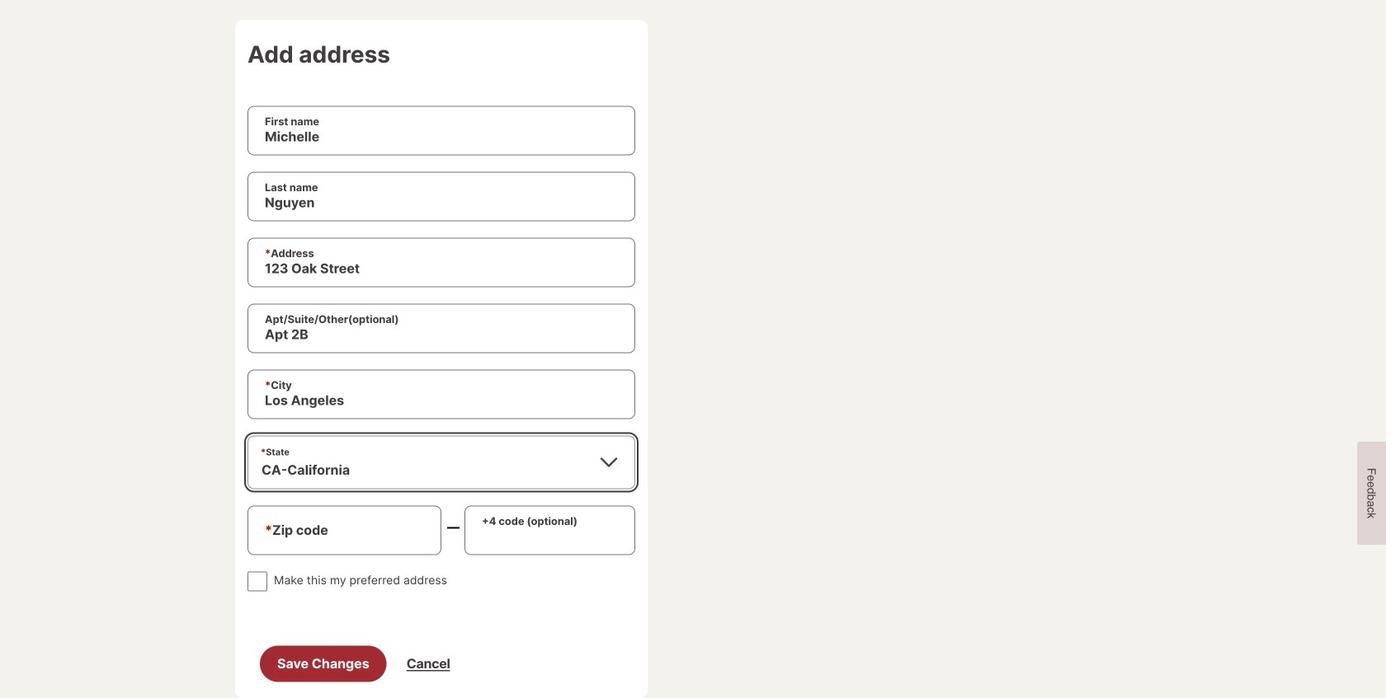 Task type: locate. For each thing, give the bounding box(es) containing it.
None text field
[[248, 371, 635, 419], [465, 507, 635, 555], [248, 371, 635, 419], [465, 507, 635, 555]]

Apt/Suite/Other optional text field
[[248, 305, 635, 353]]



Task type: vqa. For each thing, say whether or not it's contained in the screenshot.
LAST NAME Text Field
yes



Task type: describe. For each thing, give the bounding box(es) containing it.
First name text field
[[248, 107, 635, 155]]

Last name text field
[[248, 173, 635, 221]]

Enter a location text field
[[248, 239, 635, 287]]



